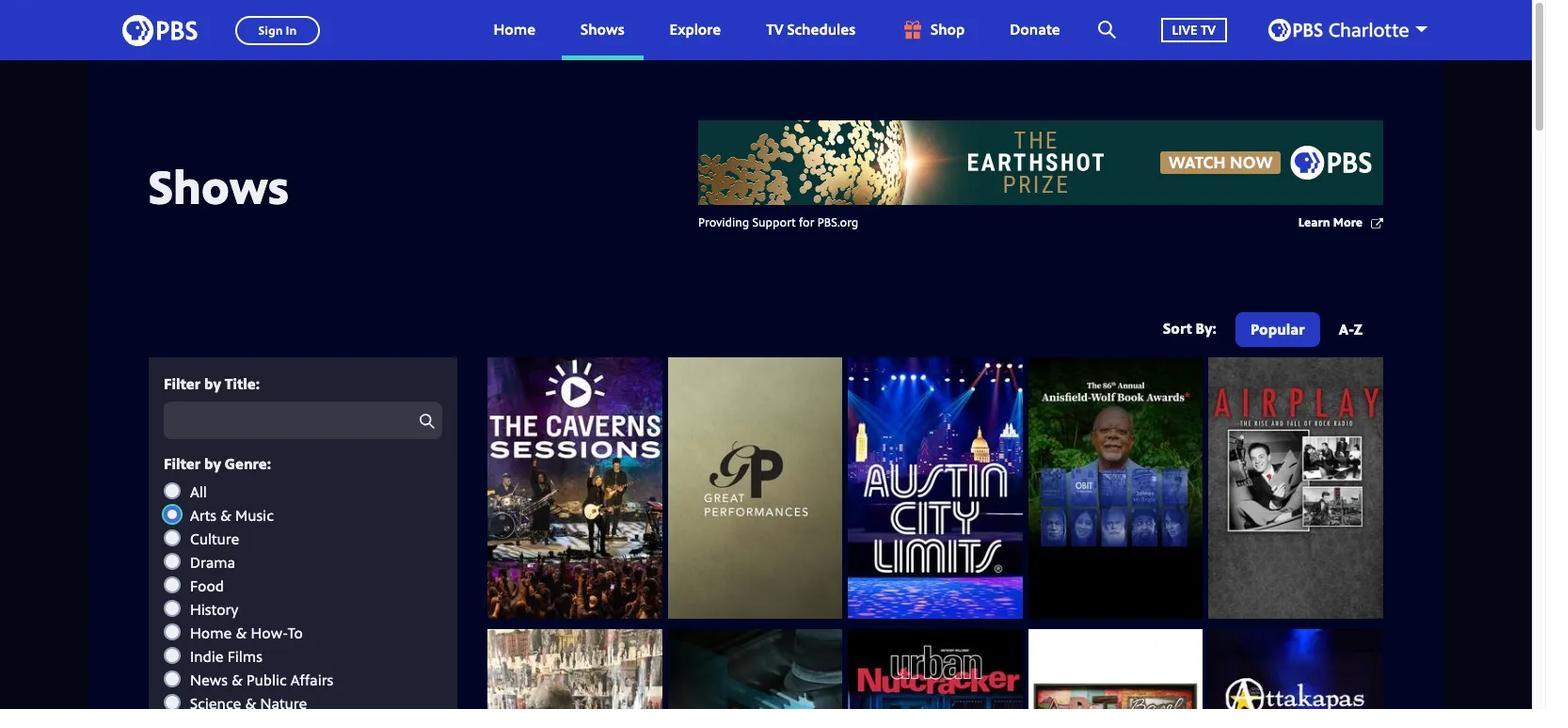 Task type: describe. For each thing, give the bounding box(es) containing it.
attakapas: the cajun story image
[[1209, 630, 1384, 710]]

food
[[190, 576, 224, 596]]

a-z
[[1339, 319, 1363, 340]]

the 86th annual anisfield-wolf book awards image
[[1029, 358, 1203, 620]]

affairs
[[291, 670, 334, 691]]

music
[[235, 505, 274, 526]]

0 vertical spatial shows
[[581, 19, 625, 40]]

1 horizontal spatial tv
[[1201, 20, 1216, 38]]

pbs image
[[122, 9, 198, 51]]

all
[[190, 482, 207, 502]]

0 horizontal spatial tv
[[766, 19, 784, 40]]

drama
[[190, 552, 236, 573]]

filter for filter by genre:
[[164, 454, 201, 475]]

2 vertical spatial &
[[231, 670, 243, 691]]

tv schedules link
[[748, 0, 874, 60]]

to
[[288, 623, 303, 643]]

shop link
[[882, 0, 984, 60]]

history
[[190, 599, 238, 620]]

anthony williams' urban nutcracker image
[[848, 630, 1023, 710]]

great performances image
[[668, 358, 843, 620]]

learn more
[[1299, 214, 1363, 231]]

advertisement region
[[698, 120, 1384, 205]]

learn
[[1299, 214, 1331, 231]]

arts
[[190, 505, 216, 526]]

how-
[[251, 623, 288, 643]]

public
[[247, 670, 287, 691]]

explore link
[[651, 0, 740, 60]]

for
[[799, 214, 815, 231]]

search image
[[1098, 21, 1116, 39]]

explore
[[670, 19, 721, 40]]

home link
[[475, 0, 554, 60]]

american pianists awards 2019 gala finals image
[[668, 630, 843, 710]]

culture
[[190, 529, 240, 549]]

filter for filter by title:
[[164, 374, 201, 394]]



Task type: vqa. For each thing, say whether or not it's contained in the screenshot.
Playing
no



Task type: locate. For each thing, give the bounding box(es) containing it.
& up films
[[236, 623, 247, 643]]

0 horizontal spatial home
[[190, 623, 232, 643]]

2 by from the top
[[204, 454, 221, 475]]

shows link
[[562, 0, 643, 60]]

donate
[[1010, 19, 1060, 40]]

filter by genre: element
[[164, 482, 442, 710]]

indie
[[190, 646, 224, 667]]

more
[[1334, 214, 1363, 231]]

providing
[[698, 214, 750, 231]]

1 filter from the top
[[164, 374, 201, 394]]

home inside all arts & music culture drama food history home & how-to indie films news & public affairs
[[190, 623, 232, 643]]

1 vertical spatial home
[[190, 623, 232, 643]]

live tv
[[1172, 20, 1216, 38]]

1 vertical spatial by
[[204, 454, 221, 475]]

1 horizontal spatial shows
[[581, 19, 625, 40]]

support
[[753, 214, 796, 231]]

shop
[[931, 19, 965, 40]]

filter up all
[[164, 454, 201, 475]]

popular
[[1251, 319, 1305, 340]]

austin city limits image
[[848, 358, 1023, 620]]

0 vertical spatial home
[[494, 19, 536, 40]]

home
[[494, 19, 536, 40], [190, 623, 232, 643]]

tv left schedules
[[766, 19, 784, 40]]

filter by genre:
[[164, 454, 271, 475]]

sort by:
[[1163, 318, 1217, 338]]

title:
[[225, 374, 260, 394]]

filter left title: in the bottom left of the page
[[164, 374, 201, 394]]

tv schedules
[[766, 19, 856, 40]]

0 horizontal spatial shows
[[149, 154, 289, 218]]

genre:
[[225, 454, 271, 475]]

art basel: a portrait image
[[1029, 630, 1203, 710]]

donate link
[[991, 0, 1079, 60]]

1 by from the top
[[204, 374, 221, 394]]

learn more link
[[1299, 214, 1384, 233]]

by up all
[[204, 454, 221, 475]]

0 vertical spatial &
[[220, 505, 232, 526]]

the caverns sessions image
[[488, 358, 662, 620]]

Filter by Title: text field
[[164, 402, 442, 440]]

filter
[[164, 374, 201, 394], [164, 454, 201, 475]]

1 vertical spatial &
[[236, 623, 247, 643]]

by left title: in the bottom left of the page
[[204, 374, 221, 394]]

by:
[[1196, 318, 1217, 338]]

a-
[[1339, 319, 1354, 340]]

airplay: the rise and fall of rock radio image
[[1209, 358, 1384, 620]]

by for genre:
[[204, 454, 221, 475]]

films
[[227, 646, 263, 667]]

z
[[1354, 319, 1363, 340]]

by
[[204, 374, 221, 394], [204, 454, 221, 475]]

schedules
[[787, 19, 856, 40]]

1 vertical spatial shows
[[149, 154, 289, 218]]

0 vertical spatial filter
[[164, 374, 201, 394]]

& down films
[[231, 670, 243, 691]]

tv right live in the top of the page
[[1201, 20, 1216, 38]]

&
[[220, 505, 232, 526], [236, 623, 247, 643], [231, 670, 243, 691]]

1 horizontal spatial home
[[494, 19, 536, 40]]

live
[[1172, 20, 1198, 38]]

providing support for pbs.org
[[698, 214, 859, 231]]

filter by title:
[[164, 374, 260, 394]]

& right arts
[[220, 505, 232, 526]]

news
[[190, 670, 228, 691]]

by for title:
[[204, 374, 221, 394]]

2 filter from the top
[[164, 454, 201, 475]]

live tv link
[[1142, 0, 1246, 60]]

home down history
[[190, 623, 232, 643]]

sort
[[1163, 318, 1192, 338]]

aldwyth: fully assembled image
[[488, 630, 662, 710]]

pbs charlotte image
[[1269, 19, 1409, 41]]

pbs.org
[[818, 214, 859, 231]]

sort by: element
[[1232, 312, 1378, 352]]

all arts & music culture drama food history home & how-to indie films news & public affairs
[[190, 482, 334, 691]]

home left shows link
[[494, 19, 536, 40]]

tv
[[766, 19, 784, 40], [1201, 20, 1216, 38]]

shows
[[581, 19, 625, 40], [149, 154, 289, 218]]

1 vertical spatial filter
[[164, 454, 201, 475]]

0 vertical spatial by
[[204, 374, 221, 394]]



